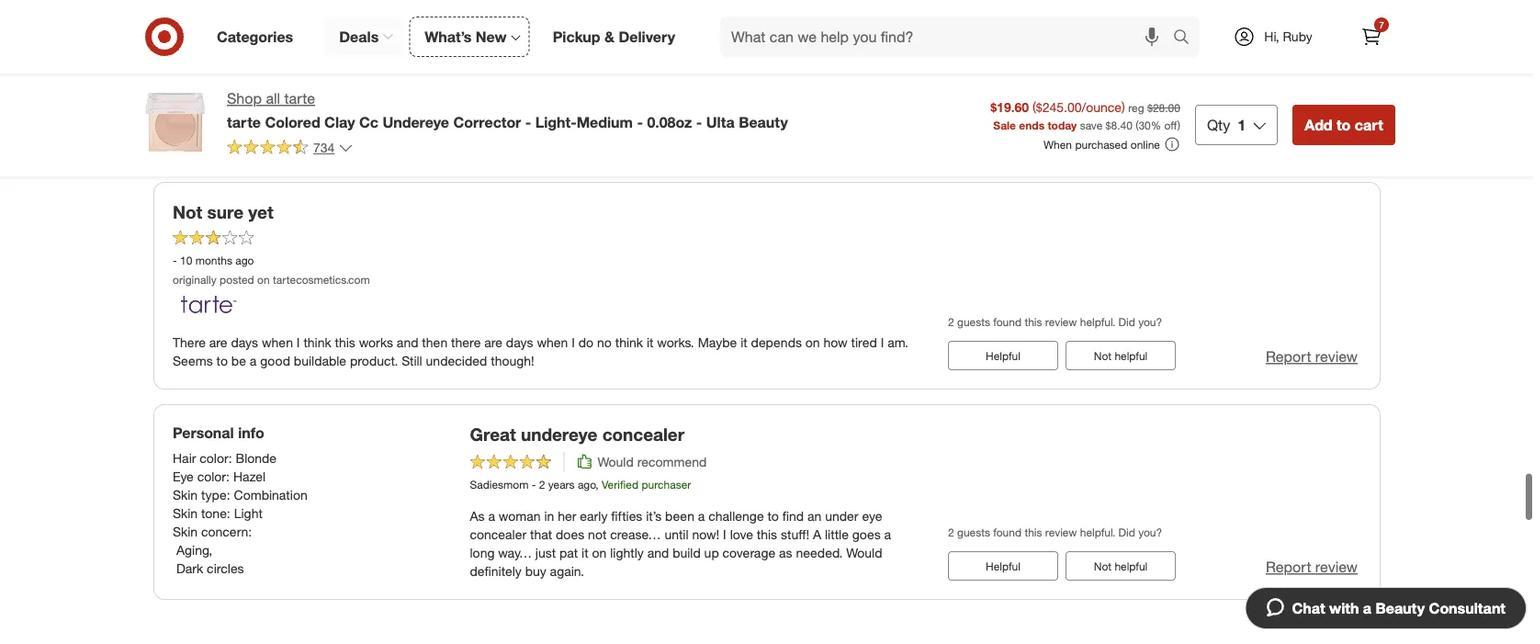 Task type: describe. For each thing, give the bounding box(es) containing it.
be
[[231, 353, 246, 369]]

buildable
[[294, 353, 346, 369]]

1 vertical spatial tarte
[[227, 113, 261, 131]]

sale
[[994, 118, 1016, 132]]

does
[[556, 527, 585, 543]]

$19.60 ( $245.00 /ounce ) reg $28.00 sale ends today save $ 8.40 ( 30 % off )
[[991, 99, 1181, 132]]

her
[[558, 508, 577, 525]]

1 horizontal spatial months
[[561, 48, 598, 62]]

no
[[597, 335, 612, 351]]

2 are from the left
[[484, 335, 503, 351]]

concealer inside as a woman in her early fifties it's been a challenge to find an under eye concealer that does not crease… until now! i love this stuff! a little goes a long way… just pat it on lightly and build up coverage as needed. would definitely buy again.
[[470, 527, 527, 543]]

$28.00
[[1148, 101, 1181, 114]]

helpful. for yet
[[1080, 315, 1116, 329]]

1 vertical spatial verified
[[602, 478, 639, 492]]

2 days from the left
[[506, 335, 533, 351]]

1 vertical spatial purchaser
[[642, 478, 691, 492]]

beauty inside button
[[1376, 599, 1425, 617]]

chat
[[1292, 599, 1326, 617]]

still
[[402, 353, 422, 369]]

add to cart button
[[1293, 105, 1396, 145]]

7 link
[[1352, 17, 1392, 57]]

concern inside the personal info hair color : blonde eye color : hazel skin type : combination skin tone : light skin concern : aging , dark circles
[[201, 524, 248, 540]]

1 vertical spatial (
[[1136, 118, 1139, 132]]

and inside as a woman in her early fifties it's been a challenge to find an under eye concealer that does not crease… until now! i love this stuff! a little goes a long way… just pat it on lightly and build up coverage as needed. would definitely buy again.
[[647, 545, 669, 561]]

lovely
[[489, 78, 522, 94]]

1 did from the top
[[1119, 41, 1136, 54]]

report review button for not sure yet
[[1266, 347, 1358, 368]]

definitely
[[470, 564, 522, 580]]

image of tarte colored clay cc undereye corrector - light-medium - 0.08oz - ulta beauty image
[[139, 88, 212, 162]]

0 horizontal spatial months
[[195, 254, 232, 268]]

1 vertical spatial ago
[[235, 254, 254, 268]]

sadiesmom
[[470, 478, 529, 492]]

7
[[1380, 19, 1385, 30]]

aging inside the personal info hair color : blonde eye color : hazel skin type : combination skin tone : light skin concern : aging , dark circles
[[176, 542, 209, 559]]

do
[[667, 78, 684, 94]]

2 skin from the top
[[173, 39, 198, 55]]

love
[[730, 527, 753, 543]]

categories link
[[201, 17, 316, 57]]

- left 0.08oz
[[637, 113, 643, 131]]

reg
[[1129, 101, 1145, 114]]

a
[[813, 527, 822, 543]]

sophiesmum
[[470, 48, 535, 62]]

eye inside skin tone : medium skin type : dry skin concern aging , dark circles hair color : brunette eye color : brown
[[173, 131, 194, 147]]

2 guests found this review helpful. did you? for great undereye concealer
[[948, 526, 1163, 540]]

a right as
[[488, 508, 495, 525]]

a right goes
[[885, 527, 891, 543]]

info
[[238, 424, 264, 442]]

color down personal
[[200, 451, 228, 467]]

this for third report review button from the bottom of the page
[[1025, 41, 1043, 54]]

circles inside skin tone : medium skin type : dry skin concern aging , dark circles hair color : brunette eye color : brown
[[207, 94, 244, 110]]

hi,
[[1265, 28, 1280, 45]]

new
[[476, 28, 507, 46]]

2 vertical spatial ago
[[578, 478, 596, 492]]

delivery
[[619, 28, 675, 46]]

undereye
[[383, 113, 449, 131]]

cart
[[1355, 116, 1384, 134]]

shop all tarte tarte colored clay cc undereye corrector - light-medium - 0.08oz - ulta beauty
[[227, 90, 788, 131]]

734 link
[[227, 139, 353, 160]]

- 10 months ago
[[173, 254, 254, 268]]

there
[[451, 335, 481, 351]]

qty
[[1207, 116, 1231, 134]]

pickup
[[553, 28, 601, 46]]

ends
[[1019, 118, 1045, 132]]

- left years
[[532, 478, 536, 492]]

: left brown
[[226, 131, 230, 147]]

today
[[1048, 118, 1077, 132]]

not helpful for not sure yet
[[1094, 349, 1148, 363]]

online
[[1131, 137, 1161, 151]]

works
[[359, 335, 393, 351]]

helpful for not sure yet
[[986, 349, 1021, 363]]

0 vertical spatial verified
[[625, 48, 662, 62]]

years
[[548, 478, 575, 492]]

5 skin from the top
[[173, 506, 198, 522]]

1 not helpful button from the top
[[1066, 66, 1176, 96]]

4 skin from the top
[[173, 487, 198, 503]]

clay
[[324, 113, 355, 131]]

shop
[[227, 90, 262, 108]]

what's new link
[[409, 17, 530, 57]]

2 horizontal spatial it
[[741, 335, 748, 351]]

sadiesmom - 2 years ago , verified purchaser
[[470, 478, 691, 492]]

this inside there are days when i think this works and then there are days when i do no think it works. maybe it depends on how tired i am. seems to be a good buildable product. still undecided though!
[[335, 335, 355, 351]]

personal
[[173, 424, 234, 442]]

there are days when i think this works and then there are days when i do no think it works. maybe it depends on how tired i am. seems to be a good buildable product. still undecided though!
[[173, 335, 909, 369]]

1 when from the left
[[262, 335, 293, 351]]

dark inside the personal info hair color : blonde eye color : hazel skin type : combination skin tone : light skin concern : aging , dark circles
[[176, 561, 203, 577]]

on inside as a woman in her early fifties it's been a challenge to find an under eye concealer that does not crease… until now! i love this stuff! a little goes a long way… just pat it on lightly and build up coverage as needed. would definitely buy again.
[[592, 545, 607, 561]]

to inside button
[[1337, 116, 1351, 134]]

found for yet
[[994, 315, 1022, 329]]

helpful button for concealer
[[948, 552, 1059, 581]]

: left blonde
[[228, 451, 232, 467]]

1 horizontal spatial concealer
[[602, 424, 685, 445]]

i left am.
[[881, 335, 884, 351]]

a inside there are days when i think this works and then there are days when i do no think it works. maybe it depends on how tired i am. seems to be a good buildable product. still undecided though!
[[250, 353, 257, 369]]

1 report review from the top
[[1266, 73, 1358, 91]]

2 for not helpful button associated with concealer
[[948, 526, 954, 540]]

type inside the personal info hair color : blonde eye color : hazel skin type : combination skin tone : light skin concern : aging , dark circles
[[201, 487, 227, 503]]

great
[[470, 424, 516, 445]]

0 horizontal spatial )
[[1122, 99, 1125, 115]]

tone inside the personal info hair color : blonde eye color : hazel skin type : combination skin tone : light skin concern : aging , dark circles
[[201, 506, 227, 522]]

colored
[[265, 113, 320, 131]]

product.
[[350, 353, 398, 369]]

light-
[[535, 113, 577, 131]]

this for report review button related to not sure yet
[[1025, 315, 1043, 329]]

helpful button for yet
[[948, 341, 1059, 371]]

undecided
[[426, 353, 487, 369]]

0 vertical spatial ago
[[601, 48, 619, 62]]

would for her
[[598, 454, 634, 470]]

0 horizontal spatial 10
[[180, 254, 192, 268]]

to inside there are days when i think this works and then there are days when i do no think it works. maybe it depends on how tired i am. seems to be a good buildable product. still undecided though!
[[216, 353, 228, 369]]

helpful. for concealer
[[1080, 526, 1116, 540]]

goes
[[853, 527, 881, 543]]

it inside as a woman in her early fifties it's been a challenge to find an under eye concealer that does not crease… until now! i love this stuff! a little goes a long way… just pat it on lightly and build up coverage as needed. would definitely buy again.
[[582, 545, 589, 561]]

not helpful button for concealer
[[1066, 552, 1176, 581]]

%
[[1151, 118, 1162, 132]]

buy
[[525, 564, 547, 580]]

dark inside skin tone : medium skin type : dry skin concern aging , dark circles hair color : brunette eye color : brown
[[176, 94, 203, 110]]

0 vertical spatial on
[[257, 273, 270, 287]]

yet
[[248, 202, 274, 223]]

, inside skin tone : medium skin type : dry skin concern aging , dark circles hair color : brunette eye color : brown
[[209, 76, 212, 92]]

did for concealer
[[1119, 526, 1136, 540]]

1 helpful from the top
[[1115, 74, 1148, 88]]

not for report review button for great undereye concealer
[[1094, 559, 1112, 573]]

1 horizontal spatial it
[[647, 335, 654, 351]]

chat with a beauty consultant
[[1292, 599, 1506, 617]]

skin tone : medium skin type : dry skin concern aging , dark circles hair color : brunette eye color : brown
[[173, 21, 286, 147]]

qty 1
[[1207, 116, 1246, 134]]

1 not helpful from the top
[[1094, 74, 1148, 88]]

0.08oz
[[647, 113, 692, 131]]

&
[[605, 28, 615, 46]]

1 vertical spatial ,
[[596, 478, 599, 492]]

when purchased online
[[1044, 137, 1161, 151]]

not helpful for great undereye concealer
[[1094, 559, 1148, 573]]

3 skin from the top
[[173, 57, 198, 73]]

guests for great undereye concealer
[[958, 526, 991, 540]]

ulta
[[706, 113, 735, 131]]

undereye
[[521, 424, 598, 445]]

8.40
[[1111, 118, 1133, 132]]

: left 'light'
[[227, 506, 230, 522]]

this inside as a woman in her early fifties it's been a challenge to find an under eye concealer that does not crease… until now! i love this stuff! a little goes a long way… just pat it on lightly and build up coverage as needed. would definitely buy again.
[[757, 527, 777, 543]]

i left do
[[572, 335, 575, 351]]

set.
[[804, 78, 825, 94]]

add
[[1305, 116, 1333, 134]]

color down shop
[[200, 112, 228, 129]]

: down shop
[[228, 112, 232, 129]]

would inside as a woman in her early fifties it's been a challenge to find an under eye concealer that does not crease… until now! i love this stuff! a little goes a long way… just pat it on lightly and build up coverage as needed. would definitely buy again.
[[847, 545, 883, 561]]

good
[[260, 353, 290, 369]]

helpful for not sure yet
[[1115, 349, 1148, 363]]

would for coverage.
[[598, 24, 634, 40]]

not helpful button for yet
[[1066, 341, 1176, 371]]

1 you? from the top
[[1139, 41, 1163, 54]]

1 report from the top
[[1266, 73, 1312, 91]]

as
[[779, 545, 793, 561]]

30
[[1139, 118, 1151, 132]]

stuff!
[[781, 527, 810, 543]]

depends
[[751, 335, 802, 351]]

as a woman in her early fifties it's been a challenge to find an under eye concealer that does not crease… until now! i love this stuff! a little goes a long way… just pat it on lightly and build up coverage as needed. would definitely buy again.
[[470, 508, 891, 580]]

found for concealer
[[994, 526, 1022, 540]]

type inside skin tone : medium skin type : dry skin concern aging , dark circles hair color : brunette eye color : brown
[[201, 39, 227, 55]]

originally
[[173, 273, 217, 287]]

0 vertical spatial not
[[687, 78, 706, 94]]

originally posted on tartecosmetics.com
[[173, 273, 370, 287]]

report for yet
[[1266, 348, 1312, 366]]

that
[[530, 527, 552, 543]]

with
[[1330, 599, 1359, 617]]



Task type: locate. For each thing, give the bounding box(es) containing it.
2 horizontal spatial ago
[[601, 48, 619, 62]]

2 you? from the top
[[1139, 315, 1163, 329]]

0 horizontal spatial days
[[231, 335, 258, 351]]

helpful.
[[1080, 41, 1116, 54], [1080, 315, 1116, 329], [1080, 526, 1116, 540]]

1 horizontal spatial when
[[537, 335, 568, 351]]

2 dark from the top
[[176, 561, 203, 577]]

beauty down powder
[[739, 113, 788, 131]]

you? for great undereye concealer
[[1139, 526, 1163, 540]]

2 horizontal spatial on
[[806, 335, 820, 351]]

a right with
[[1364, 599, 1372, 617]]

texture.
[[525, 78, 568, 94]]

and inside there are days when i think this works and then there are days when i do no think it works. maybe it depends on how tired i am. seems to be a good buildable product. still undecided though!
[[397, 335, 419, 351]]

medium up dry
[[234, 21, 281, 37]]

it right pat
[[582, 545, 589, 561]]

1 vertical spatial on
[[806, 335, 820, 351]]

$245.00
[[1036, 99, 1082, 115]]

2 tone from the top
[[201, 506, 227, 522]]

concealer
[[602, 424, 685, 445], [470, 527, 527, 543]]

3 did from the top
[[1119, 526, 1136, 540]]

2 not helpful from the top
[[1094, 349, 1148, 363]]

0 vertical spatial recommend
[[637, 24, 707, 40]]

how
[[824, 335, 848, 351]]

review
[[1046, 41, 1077, 54], [1316, 73, 1358, 91], [1046, 315, 1077, 329], [1316, 348, 1358, 366], [1046, 526, 1077, 540], [1316, 558, 1358, 576]]

1 recommend from the top
[[637, 24, 707, 40]]

1 vertical spatial report
[[1266, 348, 1312, 366]]

as
[[470, 508, 485, 525]]

0 vertical spatial months
[[561, 48, 598, 62]]

0 vertical spatial helpful button
[[948, 66, 1059, 96]]

0 vertical spatial (
[[1033, 99, 1036, 115]]

think right no
[[615, 335, 643, 351]]

report for concealer
[[1266, 558, 1312, 576]]

not for report review button related to not sure yet
[[1094, 349, 1112, 363]]

helpful for great undereye concealer
[[1115, 559, 1148, 573]]

now!
[[692, 527, 720, 543]]

1 tone from the top
[[201, 21, 227, 37]]

save
[[1080, 118, 1103, 132]]

2 type from the top
[[201, 487, 227, 503]]

add to cart
[[1305, 116, 1384, 134]]

3 helpful. from the top
[[1080, 526, 1116, 540]]

1 vertical spatial circles
[[207, 561, 244, 577]]

0 vertical spatial concern
[[201, 57, 248, 73]]

tone inside skin tone : medium skin type : dry skin concern aging , dark circles hair color : brunette eye color : brown
[[201, 21, 227, 37]]

recommend up been at the bottom of the page
[[637, 454, 707, 470]]

0 vertical spatial purchaser
[[665, 48, 714, 62]]

this for report review button for great undereye concealer
[[1025, 526, 1043, 540]]

circles up brunette
[[207, 94, 244, 110]]

would down goes
[[847, 545, 883, 561]]

2 vertical spatial on
[[592, 545, 607, 561]]

again.
[[550, 564, 584, 580]]

: up shop
[[227, 21, 230, 37]]

1 vertical spatial helpful button
[[948, 341, 1059, 371]]

type left dry
[[201, 39, 227, 55]]

long
[[470, 545, 495, 561]]

guests for not sure yet
[[958, 315, 991, 329]]

2 aging from the top
[[176, 542, 209, 559]]

ago down &
[[601, 48, 619, 62]]

eye left brown
[[173, 131, 194, 147]]

2 vertical spatial report review
[[1266, 558, 1358, 576]]

2 report review from the top
[[1266, 348, 1358, 366]]

report review button for great undereye concealer
[[1266, 557, 1358, 578]]

find
[[783, 508, 804, 525]]

light
[[234, 506, 263, 522]]

1 horizontal spatial ago
[[578, 478, 596, 492]]

0 horizontal spatial (
[[1033, 99, 1036, 115]]

powder
[[742, 78, 786, 94]]

1 vertical spatial helpful.
[[1080, 315, 1116, 329]]

this
[[1025, 41, 1043, 54], [1025, 315, 1043, 329], [335, 335, 355, 351], [1025, 526, 1043, 540], [757, 527, 777, 543]]

verified up fifties
[[602, 478, 639, 492]]

1 vertical spatial months
[[195, 254, 232, 268]]

0 horizontal spatial ago
[[235, 254, 254, 268]]

purchaser up the it's
[[642, 478, 691, 492]]

recommend for fifties
[[637, 454, 707, 470]]

, inside the personal info hair color : blonde eye color : hazel skin type : combination skin tone : light skin concern : aging , dark circles
[[209, 542, 212, 559]]

1 vertical spatial found
[[994, 315, 1022, 329]]

1 vertical spatial eye
[[173, 469, 194, 485]]

1 type from the top
[[201, 39, 227, 55]]

1 vertical spatial guests
[[958, 315, 991, 329]]

0 vertical spatial report
[[1266, 73, 1312, 91]]

months
[[561, 48, 598, 62], [195, 254, 232, 268]]

3 report from the top
[[1266, 558, 1312, 576]]

recommend up 10 months ago verified purchaser
[[637, 24, 707, 40]]

been
[[665, 508, 695, 525]]

think up buildable
[[304, 335, 331, 351]]

2 found from the top
[[994, 315, 1022, 329]]

2 helpful from the top
[[1115, 349, 1148, 363]]

1 horizontal spatial on
[[592, 545, 607, 561]]

circles inside the personal info hair color : blonde eye color : hazel skin type : combination skin tone : light skin concern : aging , dark circles
[[207, 561, 244, 577]]

1
[[1238, 116, 1246, 134]]

aging inside skin tone : medium skin type : dry skin concern aging , dark circles hair color : brunette eye color : brown
[[176, 76, 209, 92]]

hair down personal
[[173, 451, 196, 467]]

concern down dry
[[201, 57, 248, 73]]

2 vertical spatial would
[[847, 545, 883, 561]]

0 horizontal spatial think
[[304, 335, 331, 351]]

2 for not helpful button for yet
[[948, 315, 954, 329]]

: left combination
[[227, 487, 230, 503]]

1 guests from the top
[[958, 41, 991, 54]]

0 vertical spatial hair
[[173, 112, 196, 129]]

2 helpful. from the top
[[1080, 315, 1116, 329]]

i inside as a woman in her early fifties it's been a challenge to find an under eye concealer that does not crease… until now! i love this stuff! a little goes a long way… just pat it on lightly and build up coverage as needed. would definitely buy again.
[[723, 527, 727, 543]]

1 helpful from the top
[[986, 74, 1021, 88]]

What can we help you find? suggestions appear below search field
[[720, 17, 1178, 57]]

what's new
[[425, 28, 507, 46]]

1 concern from the top
[[201, 57, 248, 73]]

2 vertical spatial ,
[[209, 542, 212, 559]]

deals
[[339, 28, 379, 46]]

hazel
[[233, 469, 266, 485]]

1 think from the left
[[304, 335, 331, 351]]

would up 10 months ago verified purchaser
[[598, 24, 634, 40]]

1 horizontal spatial beauty
[[1376, 599, 1425, 617]]

beauty right with
[[1376, 599, 1425, 617]]

medium inside skin tone : medium skin type : dry skin concern aging , dark circles hair color : brunette eye color : brown
[[234, 21, 281, 37]]

not
[[1094, 74, 1112, 88], [173, 202, 202, 223], [1094, 349, 1112, 363], [1094, 559, 1112, 573]]

on right posted
[[257, 273, 270, 287]]

: left dry
[[227, 39, 230, 55]]

personal info hair color : blonde eye color : hazel skin type : combination skin tone : light skin concern : aging , dark circles
[[173, 424, 308, 577]]

1 vertical spatial hair
[[173, 451, 196, 467]]

)
[[1122, 99, 1125, 115], [1178, 118, 1181, 132]]

it right maybe
[[741, 335, 748, 351]]

2 vertical spatial guests
[[958, 526, 991, 540]]

1 hair from the top
[[173, 112, 196, 129]]

3 helpful from the top
[[1115, 559, 1148, 573]]

concealer up sadiesmom - 2 years ago , verified purchaser
[[602, 424, 685, 445]]

found
[[994, 41, 1022, 54], [994, 315, 1022, 329], [994, 526, 1022, 540]]

on left how
[[806, 335, 820, 351]]

categories
[[217, 28, 293, 46]]

2 vertical spatial 2 guests found this review helpful. did you?
[[948, 526, 1163, 540]]

tarte up colored
[[284, 90, 315, 108]]

3 report review from the top
[[1266, 558, 1358, 576]]

,
[[209, 76, 212, 92], [596, 478, 599, 492], [209, 542, 212, 559]]

did
[[1119, 41, 1136, 54], [1119, 315, 1136, 329], [1119, 526, 1136, 540]]

0 vertical spatial aging
[[176, 76, 209, 92]]

concern down 'light'
[[201, 524, 248, 540]]

helpful
[[1115, 74, 1148, 88], [1115, 349, 1148, 363], [1115, 559, 1148, 573]]

and up still
[[397, 335, 419, 351]]

to left the set.
[[789, 78, 801, 94]]

eye down personal
[[173, 469, 194, 485]]

2 circles from the top
[[207, 561, 244, 577]]

- up originally
[[173, 254, 177, 268]]

1 vertical spatial concealer
[[470, 527, 527, 543]]

3 2 guests found this review helpful. did you? from the top
[[948, 526, 1163, 540]]

2 vertical spatial report review button
[[1266, 557, 1358, 578]]

it left the works.
[[647, 335, 654, 351]]

1 are from the left
[[209, 335, 227, 351]]

ago right years
[[578, 478, 596, 492]]

consultant
[[1429, 599, 1506, 617]]

( right '8.40'
[[1136, 118, 1139, 132]]

report review for not sure yet
[[1266, 348, 1358, 366]]

1 horizontal spatial not
[[687, 78, 706, 94]]

purchaser up do on the left of page
[[665, 48, 714, 62]]

would recommend for fifties
[[598, 454, 707, 470]]

0 vertical spatial report review button
[[1266, 72, 1358, 93]]

2 concern from the top
[[201, 524, 248, 540]]

1 vertical spatial report review
[[1266, 348, 1358, 366]]

recommend
[[637, 24, 707, 40], [637, 454, 707, 470]]

1 vertical spatial recommend
[[637, 454, 707, 470]]

helpful for great undereye concealer
[[986, 559, 1021, 573]]

early
[[580, 508, 608, 525]]

3 not helpful button from the top
[[1066, 552, 1176, 581]]

) left reg
[[1122, 99, 1125, 115]]

hair inside the personal info hair color : blonde eye color : hazel skin type : combination skin tone : light skin concern : aging , dark circles
[[173, 451, 196, 467]]

3 helpful button from the top
[[948, 552, 1059, 581]]

3 you? from the top
[[1139, 526, 1163, 540]]

cc
[[359, 113, 379, 131]]

0 horizontal spatial on
[[257, 273, 270, 287]]

1 vertical spatial concern
[[201, 524, 248, 540]]

are up though!
[[484, 335, 503, 351]]

though!
[[491, 353, 535, 369]]

0 vertical spatial and
[[397, 335, 419, 351]]

2 hair from the top
[[173, 451, 196, 467]]

2 would recommend from the top
[[598, 454, 707, 470]]

0 vertical spatial helpful
[[986, 74, 1021, 88]]

report
[[1266, 73, 1312, 91], [1266, 348, 1312, 366], [1266, 558, 1312, 576]]

0 vertical spatial report review
[[1266, 73, 1358, 91]]

2 not helpful button from the top
[[1066, 341, 1176, 371]]

1 eye from the top
[[173, 131, 194, 147]]

2 helpful from the top
[[986, 349, 1021, 363]]

a
[[250, 353, 257, 369], [488, 508, 495, 525], [698, 508, 705, 525], [885, 527, 891, 543], [1364, 599, 1372, 617]]

not down the early
[[588, 527, 607, 543]]

on inside there are days when i think this works and then there are days when i do no think it works. maybe it depends on how tired i am. seems to be a good buildable product. still undecided though!
[[806, 335, 820, 351]]

would recommend up the it's
[[598, 454, 707, 470]]

when
[[1044, 137, 1072, 151]]

eye inside the personal info hair color : blonde eye color : hazel skin type : combination skin tone : light skin concern : aging , dark circles
[[173, 469, 194, 485]]

beauty
[[739, 113, 788, 131], [1376, 599, 1425, 617]]

medium inside shop all tarte tarte colored clay cc undereye corrector - light-medium - 0.08oz - ulta beauty
[[577, 113, 633, 131]]

did for yet
[[1119, 315, 1136, 329]]

1 vertical spatial would recommend
[[598, 454, 707, 470]]

1 report review button from the top
[[1266, 72, 1358, 93]]

pickup & delivery link
[[537, 17, 698, 57]]

- left ulta
[[696, 113, 702, 131]]

crease…
[[610, 527, 661, 543]]

0 vertical spatial not helpful
[[1094, 74, 1148, 88]]

2 did from the top
[[1119, 315, 1136, 329]]

little
[[825, 527, 849, 543]]

pat
[[560, 545, 578, 561]]

1 vertical spatial dark
[[176, 561, 203, 577]]

tone
[[201, 21, 227, 37], [201, 506, 227, 522]]

medium down good
[[577, 113, 633, 131]]

i
[[297, 335, 300, 351], [572, 335, 575, 351], [881, 335, 884, 351], [723, 527, 727, 543]]

i left love
[[723, 527, 727, 543]]

0 horizontal spatial not
[[588, 527, 607, 543]]

think
[[304, 335, 331, 351], [615, 335, 643, 351]]

tartecosmetics.com
[[273, 273, 370, 287]]

: down 'light'
[[248, 524, 252, 540]]

1 days from the left
[[231, 335, 258, 351]]

you?
[[1139, 41, 1163, 54], [1139, 315, 1163, 329], [1139, 526, 1163, 540]]

1 vertical spatial aging
[[176, 542, 209, 559]]

days up though!
[[506, 335, 533, 351]]

1 horizontal spatial (
[[1136, 118, 1139, 132]]

i up buildable
[[297, 335, 300, 351]]

0 vertical spatial 10
[[546, 48, 558, 62]]

2 guests found this review helpful. did you? for not sure yet
[[948, 315, 1163, 329]]

color left brown
[[197, 131, 226, 147]]

3 helpful from the top
[[986, 559, 1021, 573]]

0 vertical spatial beauty
[[739, 113, 788, 131]]

when up the good
[[262, 335, 293, 351]]

hair left brunette
[[173, 112, 196, 129]]

1 vertical spatial did
[[1119, 315, 1136, 329]]

off
[[1165, 118, 1178, 132]]

1 vertical spatial 10
[[180, 254, 192, 268]]

verified down delivery
[[625, 48, 662, 62]]

a up now!
[[698, 508, 705, 525]]

10 up originally
[[180, 254, 192, 268]]

not right do on the left of page
[[687, 78, 706, 94]]

verified
[[625, 48, 662, 62], [602, 478, 639, 492]]

0 vertical spatial )
[[1122, 99, 1125, 115]]

0 vertical spatial type
[[201, 39, 227, 55]]

recommend for not
[[637, 24, 707, 40]]

there
[[173, 335, 206, 351]]

1 helpful. from the top
[[1080, 41, 1116, 54]]

3 guests from the top
[[958, 526, 991, 540]]

hair inside skin tone : medium skin type : dry skin concern aging , dark circles hair color : brunette eye color : brown
[[173, 112, 196, 129]]

2 guests from the top
[[958, 315, 991, 329]]

maybe
[[698, 335, 737, 351]]

2 report from the top
[[1266, 348, 1312, 366]]

not inside as a woman in her early fifties it's been a challenge to find an under eye concealer that does not crease… until now! i love this stuff! a little goes a long way… just pat it on lightly and build up coverage as needed. would definitely buy again.
[[588, 527, 607, 543]]

a right be
[[250, 353, 257, 369]]

beauty inside shop all tarte tarte colored clay cc undereye corrector - light-medium - 0.08oz - ulta beauty
[[739, 113, 788, 131]]

all
[[266, 90, 280, 108]]

1 helpful button from the top
[[948, 66, 1059, 96]]

are right there in the left bottom of the page
[[209, 335, 227, 351]]

circles down 'light'
[[207, 561, 244, 577]]

1 horizontal spatial think
[[615, 335, 643, 351]]

1 vertical spatial type
[[201, 487, 227, 503]]

type left combination
[[201, 487, 227, 503]]

color left hazel
[[197, 469, 226, 485]]

2 2 guests found this review helpful. did you? from the top
[[948, 315, 1163, 329]]

1 circles from the top
[[207, 94, 244, 110]]

report review for great undereye concealer
[[1266, 558, 1358, 576]]

0 vertical spatial would recommend
[[598, 24, 707, 40]]

1 vertical spatial you?
[[1139, 315, 1163, 329]]

a inside button
[[1364, 599, 1372, 617]]

0 horizontal spatial beauty
[[739, 113, 788, 131]]

0 vertical spatial dark
[[176, 94, 203, 110]]

1 horizontal spatial )
[[1178, 118, 1181, 132]]

2 when from the left
[[537, 335, 568, 351]]

) right %
[[1178, 118, 1181, 132]]

you? for not sure yet
[[1139, 315, 1163, 329]]

1 found from the top
[[994, 41, 1022, 54]]

blonde
[[236, 451, 277, 467]]

would recommend up 10 months ago verified purchaser
[[598, 24, 707, 40]]

seems
[[173, 353, 213, 369]]

on left lightly
[[592, 545, 607, 561]]

way…
[[498, 545, 532, 561]]

1 vertical spatial beauty
[[1376, 599, 1425, 617]]

0 horizontal spatial and
[[397, 335, 419, 351]]

and down until
[[647, 545, 669, 561]]

2 report review button from the top
[[1266, 347, 1358, 368]]

2 think from the left
[[615, 335, 643, 351]]

not sure yet
[[173, 202, 274, 223]]

2 vertical spatial helpful button
[[948, 552, 1059, 581]]

would up sadiesmom - 2 years ago , verified purchaser
[[598, 454, 634, 470]]

lightly
[[610, 545, 644, 561]]

0 vertical spatial you?
[[1139, 41, 1163, 54]]

( up ends
[[1033, 99, 1036, 115]]

ago up posted
[[235, 254, 254, 268]]

10 down the pickup
[[546, 48, 558, 62]]

1 horizontal spatial and
[[647, 545, 669, 561]]

0 vertical spatial not helpful button
[[1066, 66, 1176, 96]]

1 2 guests found this review helpful. did you? from the top
[[948, 41, 1163, 54]]

0 horizontal spatial concealer
[[470, 527, 527, 543]]

2 vertical spatial helpful
[[986, 559, 1021, 573]]

concern inside skin tone : medium skin type : dry skin concern aging , dark circles hair color : brunette eye color : brown
[[201, 57, 248, 73]]

1 vertical spatial medium
[[577, 113, 633, 131]]

to
[[789, 78, 801, 94], [1337, 116, 1351, 134], [216, 353, 228, 369], [768, 508, 779, 525]]

2 recommend from the top
[[637, 454, 707, 470]]

1 would recommend from the top
[[598, 24, 707, 40]]

2 helpful button from the top
[[948, 341, 1059, 371]]

tarte up brown
[[227, 113, 261, 131]]

concealer up 'long'
[[470, 527, 527, 543]]

until
[[665, 527, 689, 543]]

- left light-
[[525, 113, 531, 131]]

0 vertical spatial medium
[[234, 21, 281, 37]]

0 vertical spatial helpful
[[1115, 74, 1148, 88]]

3 report review button from the top
[[1266, 557, 1358, 578]]

up
[[704, 545, 719, 561]]

to left find on the bottom right
[[768, 508, 779, 525]]

great undereye concealer
[[470, 424, 685, 445]]

0 vertical spatial did
[[1119, 41, 1136, 54]]

dry
[[234, 39, 254, 55]]

:
[[227, 21, 230, 37], [227, 39, 230, 55], [228, 112, 232, 129], [226, 131, 230, 147], [228, 451, 232, 467], [226, 469, 230, 485], [227, 487, 230, 503], [227, 506, 230, 522], [248, 524, 252, 540]]

2 for third not helpful button from the bottom
[[948, 41, 954, 54]]

2 vertical spatial helpful
[[1115, 559, 1148, 573]]

not for third report review button from the bottom of the page
[[1094, 74, 1112, 88]]

1 vertical spatial tone
[[201, 506, 227, 522]]

0 horizontal spatial tarte
[[227, 113, 261, 131]]

1 skin from the top
[[173, 21, 198, 37]]

when left do
[[537, 335, 568, 351]]

1 vertical spatial 2 guests found this review helpful. did you?
[[948, 315, 1163, 329]]

woman
[[499, 508, 541, 525]]

2 vertical spatial found
[[994, 526, 1022, 540]]

1 vertical spatial )
[[1178, 118, 1181, 132]]

ruby
[[1283, 28, 1313, 45]]

1 vertical spatial report review button
[[1266, 347, 1358, 368]]

0 horizontal spatial are
[[209, 335, 227, 351]]

1 aging from the top
[[176, 76, 209, 92]]

days up be
[[231, 335, 258, 351]]

search button
[[1165, 17, 1209, 61]]

months down the pickup
[[561, 48, 598, 62]]

months up originally
[[195, 254, 232, 268]]

3 found from the top
[[994, 526, 1022, 540]]

aging
[[176, 76, 209, 92], [176, 542, 209, 559]]

3 not helpful from the top
[[1094, 559, 1148, 573]]

0 vertical spatial eye
[[173, 131, 194, 147]]

and
[[397, 335, 419, 351], [647, 545, 669, 561]]

it's
[[646, 508, 662, 525]]

6 skin from the top
[[173, 524, 198, 540]]

: left hazel
[[226, 469, 230, 485]]

0 vertical spatial would
[[598, 24, 634, 40]]

to inside as a woman in her early fifties it's been a challenge to find an under eye concealer that does not crease… until now! i love this stuff! a little goes a long way… just pat it on lightly and build up coverage as needed. would definitely buy again.
[[768, 508, 779, 525]]

would recommend for not
[[598, 24, 707, 40]]

sure
[[207, 202, 244, 223]]

hair
[[173, 112, 196, 129], [173, 451, 196, 467]]

to left be
[[216, 353, 228, 369]]

to right add
[[1337, 116, 1351, 134]]

1 dark from the top
[[176, 94, 203, 110]]

1 vertical spatial helpful
[[986, 349, 1021, 363]]

2 eye from the top
[[173, 469, 194, 485]]

1 horizontal spatial tarte
[[284, 90, 315, 108]]

0 vertical spatial guests
[[958, 41, 991, 54]]



Task type: vqa. For each thing, say whether or not it's contained in the screenshot.
2nd Dark from the bottom of the page
yes



